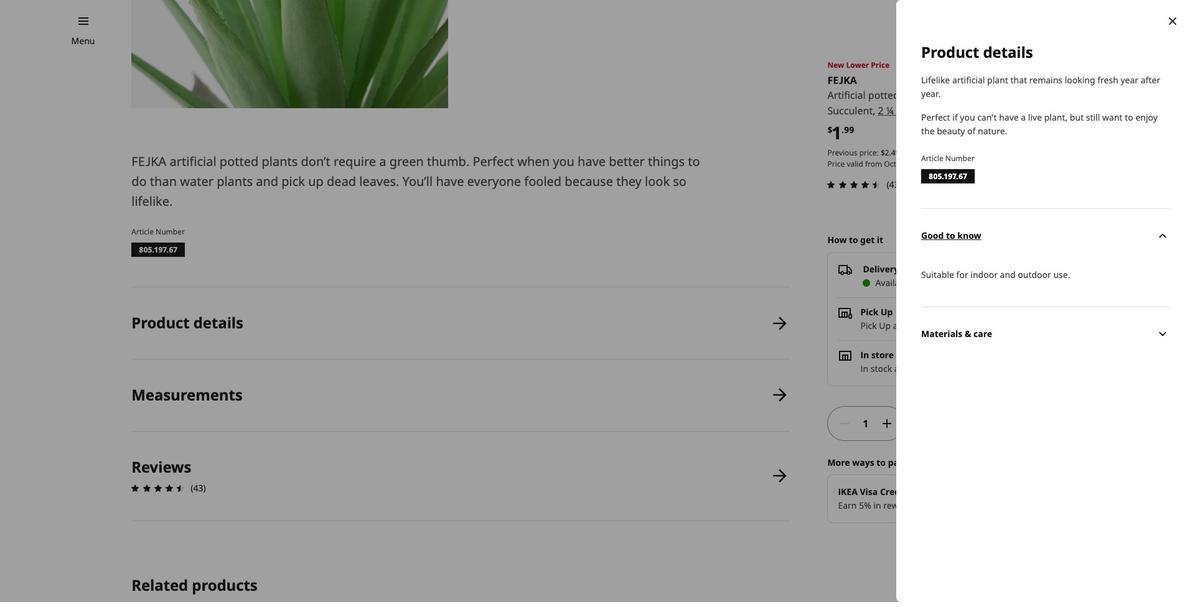 Task type: vqa. For each thing, say whether or not it's contained in the screenshot.
topmost (43)
yes



Task type: locate. For each thing, give the bounding box(es) containing it.
price right lower
[[871, 60, 890, 70]]

0 vertical spatial perfect
[[922, 111, 951, 123]]

1 vertical spatial a
[[379, 153, 386, 170]]

potted
[[869, 89, 900, 102], [220, 153, 259, 170]]

0 vertical spatial you
[[961, 111, 976, 123]]

outdoor
[[1018, 269, 1052, 281]]

for
[[957, 269, 969, 281]]

burbank, ca button
[[904, 320, 955, 332]]

in left stock
[[861, 363, 869, 375]]

good to know button
[[922, 208, 1171, 263]]

and right indoor
[[1001, 269, 1016, 281]]

1 pick from the top
[[861, 306, 879, 318]]

it
[[877, 234, 884, 246]]

1 horizontal spatial .
[[890, 147, 892, 158]]

1 horizontal spatial review: 4.6 out of 5 stars. total reviews: 43 image
[[824, 177, 885, 192]]

number inside the product details dialog
[[946, 153, 975, 164]]

list
[[128, 288, 791, 522]]

1 vertical spatial product details
[[132, 313, 243, 333]]

0 horizontal spatial artificial
[[170, 153, 217, 170]]

have
[[1000, 111, 1019, 123], [578, 153, 606, 170], [436, 173, 464, 190]]

1 vertical spatial 2
[[885, 147, 890, 158]]

artificial inside fejka artificial potted plants don't require a green thumb. perfect when you have better things to do than water plants and pick up dead leaves. you'll have everyone fooled because they look so lifelike.
[[170, 153, 217, 170]]

0 horizontal spatial have
[[436, 173, 464, 190]]

0 vertical spatial in
[[861, 349, 870, 361]]

potted inside 'artificial potted plant with pot, indoor/outdoor succulent,'
[[869, 89, 900, 102]]

year
[[1121, 74, 1139, 86]]

number
[[946, 153, 975, 164], [156, 227, 185, 237]]

perfect
[[922, 111, 951, 123], [473, 153, 514, 170]]

1 vertical spatial details
[[194, 313, 243, 333]]

number down beauty in the top of the page
[[946, 153, 975, 164]]

1 vertical spatial article number
[[132, 227, 185, 237]]

1 vertical spatial artificial
[[170, 153, 217, 170]]

plant for fejka
[[902, 89, 926, 102]]

2
[[878, 104, 884, 118], [885, 147, 890, 158]]

to right things
[[688, 153, 700, 170]]

have up the because
[[578, 153, 606, 170]]

previous
[[828, 147, 858, 158]]

artificial inside lifelike artificial plant that remains looking fresh year after year.
[[953, 74, 985, 86]]

1 horizontal spatial (43)
[[887, 179, 902, 190]]

$ inside previous price: $ 2 . 49 price valid from oct 31, 2023
[[881, 147, 885, 158]]

2 inside previous price: $ 2 . 49 price valid from oct 31, 2023
[[885, 147, 890, 158]]

with
[[929, 89, 949, 102]]

0 horizontal spatial review: 4.6 out of 5 stars. total reviews: 43 image
[[128, 481, 188, 496]]

lifelike.
[[132, 193, 173, 210]]

and inside fejka artificial potted plants don't require a green thumb. perfect when you have better things to do than water plants and pick up dead leaves. you'll have everyone fooled because they look so lifelike.
[[256, 173, 278, 190]]

1 horizontal spatial product details
[[922, 42, 1034, 62]]

0 horizontal spatial 2
[[878, 104, 884, 118]]

and left pick
[[256, 173, 278, 190]]

0 horizontal spatial product details
[[132, 313, 243, 333]]

article down lifelike.
[[132, 227, 154, 237]]

0 vertical spatial potted
[[869, 89, 900, 102]]

1 horizontal spatial plant
[[988, 74, 1009, 86]]

0 vertical spatial plants
[[262, 153, 298, 170]]

0 horizontal spatial perfect
[[473, 153, 514, 170]]

1 vertical spatial 805.197.67
[[139, 245, 177, 255]]

1 horizontal spatial 2
[[885, 147, 890, 158]]

plant left with on the top right of page
[[902, 89, 926, 102]]

in store in stock at
[[861, 349, 905, 375]]

1 vertical spatial $
[[881, 147, 885, 158]]

805.197.67 down beauty in the top of the page
[[929, 171, 968, 182]]

details
[[984, 42, 1034, 62], [194, 313, 243, 333]]

0 horizontal spatial fejka
[[132, 153, 167, 170]]

to inside fejka artificial potted plants don't require a green thumb. perfect when you have better things to do than water plants and pick up dead leaves. you'll have everyone fooled because they look so lifelike.
[[688, 153, 700, 170]]

pick up at burbank, ca group
[[861, 320, 955, 332]]

perfect up the
[[922, 111, 951, 123]]

at inside pick up pick up at burbank, ca
[[894, 320, 902, 332]]

you right if
[[961, 111, 976, 123]]

pick down available
[[861, 306, 879, 318]]

$ left 99
[[828, 124, 833, 136]]

new
[[828, 60, 845, 70]]

0 vertical spatial article
[[922, 153, 944, 164]]

good
[[922, 230, 944, 242]]

1 horizontal spatial article
[[922, 153, 944, 164]]

artificial up the pot,
[[953, 74, 985, 86]]

0 horizontal spatial price
[[828, 159, 845, 169]]

to
[[1126, 111, 1134, 123], [688, 153, 700, 170], [947, 230, 956, 242], [849, 234, 859, 246], [902, 263, 911, 275], [877, 457, 886, 469]]

everyone
[[467, 173, 521, 190]]

0 vertical spatial 2
[[878, 104, 884, 118]]

you
[[961, 111, 976, 123], [553, 153, 575, 170]]

0 horizontal spatial plants
[[217, 173, 253, 190]]

fresh
[[1098, 74, 1119, 86]]

plants right water
[[217, 173, 253, 190]]

1 vertical spatial you
[[553, 153, 575, 170]]

fejka artificial potted plant with pot, indoor/outdoor succulent, 2 ¼ " image
[[132, 0, 449, 108]]

1 horizontal spatial perfect
[[922, 111, 951, 123]]

1 horizontal spatial price
[[871, 60, 890, 70]]

indoor
[[971, 269, 998, 281]]

to inside delivery to 90210 available
[[902, 263, 911, 275]]

products
[[192, 575, 258, 596]]

article number down beauty in the top of the page
[[922, 153, 975, 164]]

0 vertical spatial have
[[1000, 111, 1019, 123]]

at
[[894, 320, 902, 332], [895, 363, 903, 375], [919, 500, 927, 512]]

2 left ¼
[[878, 104, 884, 118]]

. up oct
[[890, 147, 892, 158]]

1 vertical spatial at
[[895, 363, 903, 375]]

.
[[842, 124, 844, 136], [890, 147, 892, 158]]

0 vertical spatial (43)
[[887, 179, 902, 190]]

1 horizontal spatial you
[[961, 111, 976, 123]]

in stock at burbank, ca group
[[861, 363, 956, 375]]

1 vertical spatial review: 4.6 out of 5 stars. total reviews: 43 image
[[128, 481, 188, 496]]

to inside perfect if you can't have a live plant, but still want to enjoy the beauty of nature.
[[1126, 111, 1134, 123]]

and
[[256, 173, 278, 190], [1001, 269, 1016, 281]]

0 vertical spatial $
[[828, 124, 833, 136]]

1 horizontal spatial a
[[1022, 111, 1026, 123]]

1 vertical spatial product
[[132, 313, 190, 333]]

succulent,
[[828, 104, 876, 118]]

price down the previous
[[828, 159, 845, 169]]

0 vertical spatial review: 4.6 out of 5 stars. total reviews: 43 image
[[824, 177, 885, 192]]

artificial up water
[[170, 153, 217, 170]]

2 left 49 at right
[[885, 147, 890, 158]]

to left get
[[849, 234, 859, 246]]

0 horizontal spatial article
[[132, 227, 154, 237]]

1 horizontal spatial product
[[922, 42, 980, 62]]

have inside perfect if you can't have a live plant, but still want to enjoy the beauty of nature.
[[1000, 111, 1019, 123]]

product details inside dialog
[[922, 42, 1034, 62]]

0 vertical spatial at
[[894, 320, 902, 332]]

1 vertical spatial in
[[861, 363, 869, 375]]

1 horizontal spatial details
[[984, 42, 1034, 62]]

0 vertical spatial plant
[[988, 74, 1009, 86]]

materials & care
[[922, 328, 993, 340]]

. inside $ 1 . 99
[[842, 124, 844, 136]]

plant for product details
[[988, 74, 1009, 86]]

a left the live
[[1022, 111, 1026, 123]]

review: 4.6 out of 5 stars. total reviews: 43 image
[[824, 177, 885, 192], [128, 481, 188, 496]]

0 vertical spatial article number
[[922, 153, 975, 164]]

product
[[922, 42, 980, 62], [132, 313, 190, 333]]

0 vertical spatial fejka
[[828, 73, 857, 87]]

menu button
[[71, 34, 95, 48]]

when
[[518, 153, 550, 170]]

0 horizontal spatial (43)
[[191, 483, 206, 494]]

product details dialog
[[897, 0, 1196, 603]]

article inside the product details dialog
[[922, 153, 944, 164]]

1 horizontal spatial and
[[1001, 269, 1016, 281]]

more
[[828, 457, 850, 469]]

ikea*
[[929, 500, 952, 512]]

2 vertical spatial have
[[436, 173, 464, 190]]

. down succulent,
[[842, 124, 844, 136]]

in left store
[[861, 349, 870, 361]]

credit
[[881, 486, 907, 498]]

have up nature.
[[1000, 111, 1019, 123]]

article number inside the product details dialog
[[922, 153, 975, 164]]

0 vertical spatial a
[[1022, 111, 1026, 123]]

0 vertical spatial and
[[256, 173, 278, 190]]

0 horizontal spatial a
[[379, 153, 386, 170]]

0 horizontal spatial .
[[842, 124, 844, 136]]

1 vertical spatial price
[[828, 159, 845, 169]]

don't
[[301, 153, 331, 170]]

to right want
[[1126, 111, 1134, 123]]

0 horizontal spatial potted
[[220, 153, 259, 170]]

you up the fooled
[[553, 153, 575, 170]]

2 ¼ " button
[[878, 104, 901, 119]]

store
[[872, 349, 894, 361]]

1 horizontal spatial potted
[[869, 89, 900, 102]]

plants up pick
[[262, 153, 298, 170]]

at down card
[[919, 500, 927, 512]]

review: 4.6 out of 5 stars. total reviews: 43 image down reviews 'heading'
[[128, 481, 188, 496]]

0 vertical spatial .
[[842, 124, 844, 136]]

805.197.67
[[929, 171, 968, 182], [139, 245, 177, 255]]

1 vertical spatial plant
[[902, 89, 926, 102]]

0 vertical spatial product
[[922, 42, 980, 62]]

1 vertical spatial potted
[[220, 153, 259, 170]]

fejka artificial potted plants don't require a green thumb. perfect when you have better things to do than water plants and pick up dead leaves. you'll have everyone fooled because they look so lifelike.
[[132, 153, 700, 210]]

price inside previous price: $ 2 . 49 price valid from oct 31, 2023
[[828, 159, 845, 169]]

0 vertical spatial price
[[871, 60, 890, 70]]

fejka up artificial
[[828, 73, 857, 87]]

review: 4.6 out of 5 stars. total reviews: 43 image down valid
[[824, 177, 885, 192]]

0 vertical spatial number
[[946, 153, 975, 164]]

Quantity input value text field
[[858, 407, 875, 441]]

0 vertical spatial 805.197.67
[[929, 171, 968, 182]]

still
[[1087, 111, 1101, 123]]

rewards
[[884, 500, 917, 512]]

(43) down reviews 'heading'
[[191, 483, 206, 494]]

2 in from the top
[[861, 363, 869, 375]]

$ 1 . 99
[[828, 121, 855, 145]]

product inside dialog
[[922, 42, 980, 62]]

number down lifelike.
[[156, 227, 185, 237]]

how to get it
[[828, 234, 884, 246]]

0 vertical spatial pick
[[861, 306, 879, 318]]

49
[[892, 147, 900, 158]]

fejka
[[828, 73, 857, 87], [132, 153, 167, 170]]

1 vertical spatial perfect
[[473, 153, 514, 170]]

up up the pick up at burbank, ca "group"
[[881, 306, 893, 318]]

article number
[[922, 153, 975, 164], [132, 227, 185, 237]]

1 horizontal spatial $
[[881, 147, 885, 158]]

0 horizontal spatial you
[[553, 153, 575, 170]]

have down thumb.
[[436, 173, 464, 190]]

to right good
[[947, 230, 956, 242]]

reviews
[[132, 457, 191, 478]]

pick up pick up at burbank, ca
[[861, 306, 955, 332]]

perfect if you can't have a live plant, but still want to enjoy the beauty of nature.
[[922, 111, 1158, 137]]

ways
[[853, 457, 875, 469]]

(43) down oct
[[887, 179, 902, 190]]

to up available
[[902, 263, 911, 275]]

lower
[[847, 60, 870, 70]]

805.197.67 down lifelike.
[[139, 245, 177, 255]]

1 vertical spatial and
[[1001, 269, 1016, 281]]

article
[[922, 153, 944, 164], [132, 227, 154, 237]]

1 horizontal spatial article number
[[922, 153, 975, 164]]

¼
[[887, 104, 894, 118]]

plant up indoor/outdoor
[[988, 74, 1009, 86]]

ca
[[943, 320, 955, 332]]

can't
[[978, 111, 997, 123]]

2 vertical spatial at
[[919, 500, 927, 512]]

2 horizontal spatial have
[[1000, 111, 1019, 123]]

0 horizontal spatial plant
[[902, 89, 926, 102]]

related products
[[132, 575, 258, 596]]

plant inside lifelike artificial plant that remains looking fresh year after year.
[[988, 74, 1009, 86]]

perfect up everyone
[[473, 153, 514, 170]]

review: 4.6 out of 5 stars. total reviews: 43 image inside (43) button
[[824, 177, 885, 192]]

a up leaves.
[[379, 153, 386, 170]]

at inside in store in stock at
[[895, 363, 903, 375]]

to left pay
[[877, 457, 886, 469]]

plant inside 'artificial potted plant with pot, indoor/outdoor succulent,'
[[902, 89, 926, 102]]

1 horizontal spatial number
[[946, 153, 975, 164]]

a
[[1022, 111, 1026, 123], [379, 153, 386, 170]]

article number down lifelike.
[[132, 227, 185, 237]]

0 vertical spatial details
[[984, 42, 1034, 62]]

pick up store
[[861, 320, 877, 332]]

better
[[609, 153, 645, 170]]

at right stock
[[895, 363, 903, 375]]

1 vertical spatial article
[[132, 227, 154, 237]]

0 vertical spatial artificial
[[953, 74, 985, 86]]

materials & care button
[[922, 307, 1171, 362]]

1 vertical spatial pick
[[861, 320, 877, 332]]

article down the
[[922, 153, 944, 164]]

product details heading
[[132, 313, 243, 333]]

delivery
[[863, 263, 899, 275]]

fejka up do on the left of page
[[132, 153, 167, 170]]

5%
[[860, 500, 872, 512]]

previous price: $ 2 . 49 price valid from oct 31, 2023
[[828, 147, 927, 169]]

0 horizontal spatial product
[[132, 313, 190, 333]]

you inside perfect if you can't have a live plant, but still want to enjoy the beauty of nature.
[[961, 111, 976, 123]]

0 horizontal spatial details
[[194, 313, 243, 333]]

1 horizontal spatial 805.197.67
[[929, 171, 968, 182]]

1 horizontal spatial fejka
[[828, 73, 857, 87]]

lifelike
[[922, 74, 951, 86]]

1 horizontal spatial artificial
[[953, 74, 985, 86]]

fejka inside fejka artificial potted plants don't require a green thumb. perfect when you have better things to do than water plants and pick up dead leaves. you'll have everyone fooled because they look so lifelike.
[[132, 153, 167, 170]]

0 vertical spatial product details
[[922, 42, 1034, 62]]

2 inside button
[[878, 104, 884, 118]]

1 horizontal spatial have
[[578, 153, 606, 170]]

0 vertical spatial up
[[881, 306, 893, 318]]

up up store
[[880, 320, 891, 332]]

0 horizontal spatial $
[[828, 124, 833, 136]]

at left 'burbank,'
[[894, 320, 902, 332]]

$ left 49 at right
[[881, 147, 885, 158]]

1 vertical spatial (43)
[[191, 483, 206, 494]]

0 horizontal spatial and
[[256, 173, 278, 190]]



Task type: describe. For each thing, give the bounding box(es) containing it.
artificial
[[828, 89, 866, 102]]

of
[[968, 125, 976, 137]]

do
[[132, 173, 147, 190]]

a inside perfect if you can't have a live plant, but still want to enjoy the beauty of nature.
[[1022, 111, 1026, 123]]

use.
[[1054, 269, 1071, 281]]

beauty
[[937, 125, 966, 137]]

after
[[1141, 74, 1161, 86]]

ikea
[[839, 486, 858, 498]]

(43) button
[[824, 177, 902, 192]]

1
[[833, 121, 842, 145]]

artificial potted plant with pot, indoor/outdoor succulent,
[[828, 89, 1046, 118]]

details inside dialog
[[984, 42, 1034, 62]]

remains
[[1030, 74, 1063, 86]]

list containing product details
[[128, 288, 791, 522]]

in
[[874, 500, 882, 512]]

dead
[[327, 173, 356, 190]]

plant,
[[1045, 111, 1068, 123]]

because
[[565, 173, 613, 190]]

pick
[[282, 173, 305, 190]]

than
[[150, 173, 177, 190]]

reviews heading
[[132, 457, 191, 478]]

"
[[897, 104, 901, 118]]

how
[[828, 234, 847, 246]]

that
[[1011, 74, 1028, 86]]

they
[[617, 173, 642, 190]]

artificial for plant
[[953, 74, 985, 86]]

1 vertical spatial plants
[[217, 173, 253, 190]]

at for up
[[894, 320, 902, 332]]

at for stock
[[895, 363, 903, 375]]

stock
[[871, 363, 893, 375]]

a inside fejka artificial potted plants don't require a green thumb. perfect when you have better things to do than water plants and pick up dead leaves. you'll have everyone fooled because they look so lifelike.
[[379, 153, 386, 170]]

measurements button
[[132, 360, 791, 431]]

perfect inside perfect if you can't have a live plant, but still want to enjoy the beauty of nature.
[[922, 111, 951, 123]]

product details inside button
[[132, 313, 243, 333]]

pay
[[888, 457, 904, 469]]

2 pick from the top
[[861, 320, 877, 332]]

2 ¼ "
[[878, 104, 901, 118]]

menu
[[71, 35, 95, 47]]

. inside previous price: $ 2 . 49 price valid from oct 31, 2023
[[890, 147, 892, 158]]

1 in from the top
[[861, 349, 870, 361]]

look
[[645, 173, 670, 190]]

good to know
[[922, 230, 982, 242]]

fooled
[[525, 173, 562, 190]]

more ways to pay
[[828, 457, 904, 469]]

$ inside $ 1 . 99
[[828, 124, 833, 136]]

burbank,
[[904, 320, 941, 332]]

so
[[673, 173, 687, 190]]

805.197.67 inside the product details dialog
[[929, 171, 968, 182]]

live
[[1029, 111, 1043, 123]]

things
[[648, 153, 685, 170]]

1 vertical spatial number
[[156, 227, 185, 237]]

ikea visa credit card earn 5% in rewards at ikea*
[[839, 486, 955, 512]]

lifelike artificial plant that remains looking fresh year after year.
[[922, 74, 1161, 100]]

delivery to 90210 available
[[863, 263, 938, 289]]

up
[[308, 173, 324, 190]]

pot,
[[952, 89, 970, 102]]

at inside ikea visa credit card earn 5% in rewards at ikea*
[[919, 500, 927, 512]]

measurements
[[132, 385, 243, 405]]

new lower price
[[828, 60, 890, 70]]

want
[[1103, 111, 1123, 123]]

and inside the product details dialog
[[1001, 269, 1016, 281]]

water
[[180, 173, 214, 190]]

2023
[[910, 159, 927, 169]]

require
[[334, 153, 376, 170]]

fejka for fejka artificial potted plants don't require a green thumb. perfect when you have better things to do than water plants and pick up dead leaves. you'll have everyone fooled because they look so lifelike.
[[132, 153, 167, 170]]

you inside fejka artificial potted plants don't require a green thumb. perfect when you have better things to do than water plants and pick up dead leaves. you'll have everyone fooled because they look so lifelike.
[[553, 153, 575, 170]]

valid
[[847, 159, 864, 169]]

from
[[866, 159, 883, 169]]

1 vertical spatial up
[[880, 320, 891, 332]]

0 horizontal spatial 805.197.67
[[139, 245, 177, 255]]

related
[[132, 575, 188, 596]]

artificial for potted
[[170, 153, 217, 170]]

earn
[[839, 500, 857, 512]]

rotate 180 image
[[1156, 229, 1171, 244]]

the
[[922, 125, 935, 137]]

0 horizontal spatial article number
[[132, 227, 185, 237]]

fejka for fejka
[[828, 73, 857, 87]]

details inside button
[[194, 313, 243, 333]]

price:
[[860, 147, 879, 158]]

available
[[876, 277, 913, 289]]

leaves.
[[360, 173, 399, 190]]

nature.
[[978, 125, 1008, 137]]

materials
[[922, 328, 963, 340]]

care
[[974, 328, 993, 340]]

oct
[[885, 159, 897, 169]]

product inside button
[[132, 313, 190, 333]]

potted inside fejka artificial potted plants don't require a green thumb. perfect when you have better things to do than water plants and pick up dead leaves. you'll have everyone fooled because they look so lifelike.
[[220, 153, 259, 170]]

card
[[909, 486, 929, 498]]

1 vertical spatial have
[[578, 153, 606, 170]]

measurements heading
[[132, 385, 243, 405]]

31,
[[899, 159, 908, 169]]

but
[[1070, 111, 1084, 123]]

you'll
[[403, 173, 433, 190]]

suitable
[[922, 269, 955, 281]]

green
[[390, 153, 424, 170]]

&
[[965, 328, 972, 340]]

perfect inside fejka artificial potted plants don't require a green thumb. perfect when you have better things to do than water plants and pick up dead leaves. you'll have everyone fooled because they look so lifelike.
[[473, 153, 514, 170]]

(43) inside button
[[887, 179, 902, 190]]

suitable for indoor and outdoor use.
[[922, 269, 1071, 281]]

1 horizontal spatial plants
[[262, 153, 298, 170]]

to inside dropdown button
[[947, 230, 956, 242]]

know
[[958, 230, 982, 242]]

get
[[861, 234, 875, 246]]

99
[[844, 124, 855, 136]]



